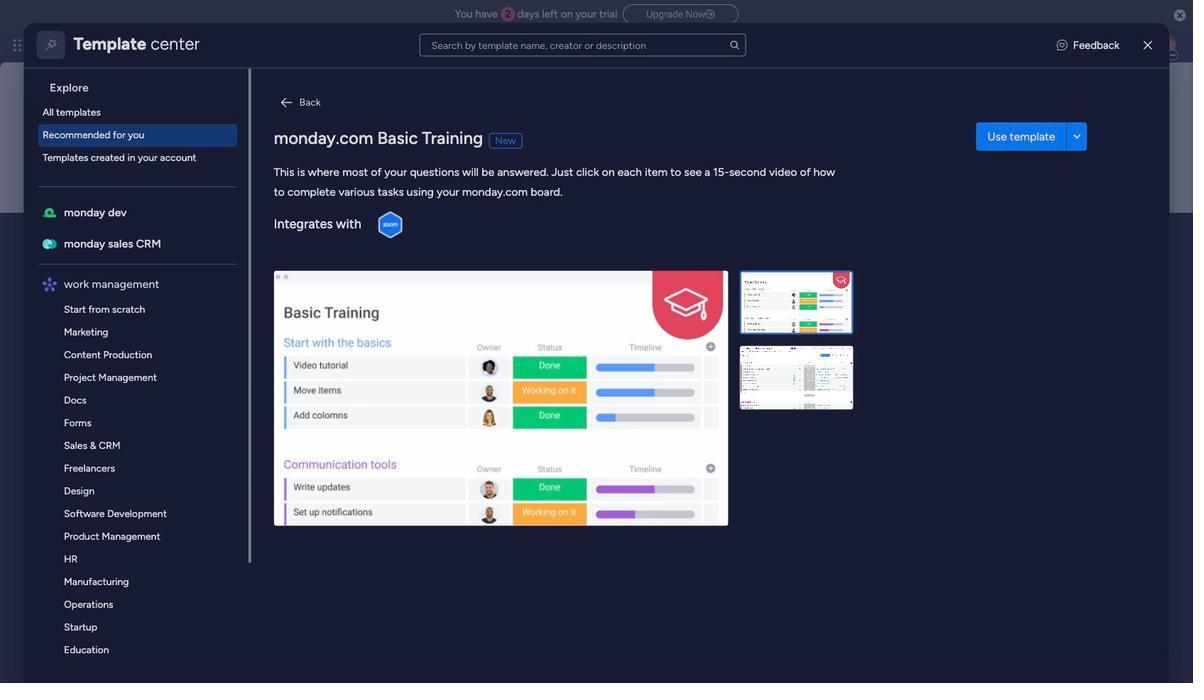 Task type: vqa. For each thing, say whether or not it's contained in the screenshot.
list box on the left of the page
yes



Task type: describe. For each thing, give the bounding box(es) containing it.
help image
[[1101, 38, 1115, 53]]

work management templates element
[[38, 298, 248, 684]]

dapulse rightstroke image
[[706, 9, 715, 20]]

search image
[[729, 39, 741, 51]]

select product image
[[13, 38, 27, 53]]



Task type: locate. For each thing, give the bounding box(es) containing it.
v2 user feedback image
[[1057, 37, 1068, 53]]

search everything image
[[1069, 38, 1084, 53]]

list box
[[30, 68, 251, 684]]

close image
[[1144, 40, 1152, 50]]

None search field
[[420, 34, 746, 56]]

None field
[[163, 219, 996, 249]]

dapulse close image
[[1174, 9, 1186, 23]]

explore element
[[38, 101, 248, 169]]

heading
[[38, 68, 248, 101]]

Search by template name, creator or description search field
[[420, 34, 746, 56]]

james peterson image
[[1153, 34, 1176, 57]]



